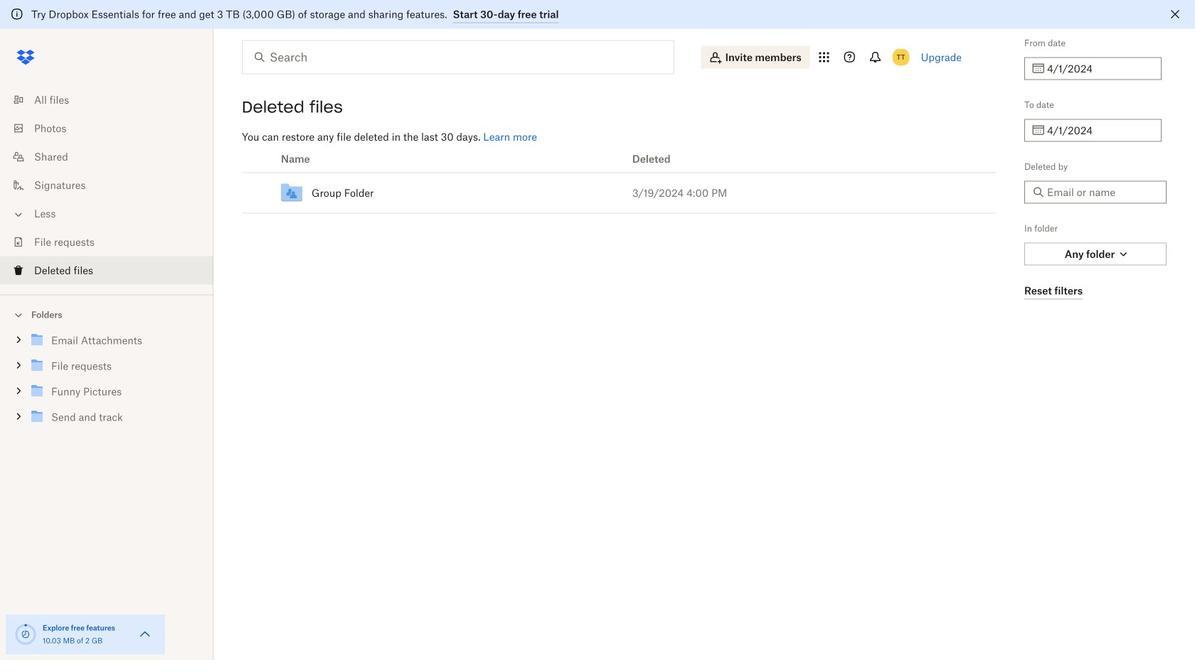 Task type: describe. For each thing, give the bounding box(es) containing it.
dropbox image
[[11, 43, 40, 72]]

select this row column header
[[242, 146, 277, 173]]

Search text field
[[270, 49, 645, 66]]



Task type: locate. For each thing, give the bounding box(es) containing it.
column header
[[277, 146, 621, 173], [621, 146, 996, 173]]

2 column header from the left
[[621, 146, 996, 173]]

cell
[[242, 173, 277, 213]]

None text field
[[1047, 123, 1153, 138]]

None text field
[[1047, 61, 1153, 76]]

1 column header from the left
[[277, 146, 621, 173]]

row
[[242, 146, 996, 173]]

quota usage image
[[14, 624, 37, 647]]

Email or name text field
[[1047, 185, 1158, 200]]

restore group folder row
[[242, 173, 996, 213]]

less image
[[11, 208, 26, 222]]

quota usage progress bar
[[14, 624, 37, 647]]

list
[[0, 77, 213, 295]]

group
[[0, 325, 213, 441]]

list item
[[0, 256, 213, 285]]

table
[[242, 146, 996, 214]]

alert
[[0, 0, 1195, 29]]



Task type: vqa. For each thing, say whether or not it's contained in the screenshot.
Restore Group Folder row
yes



